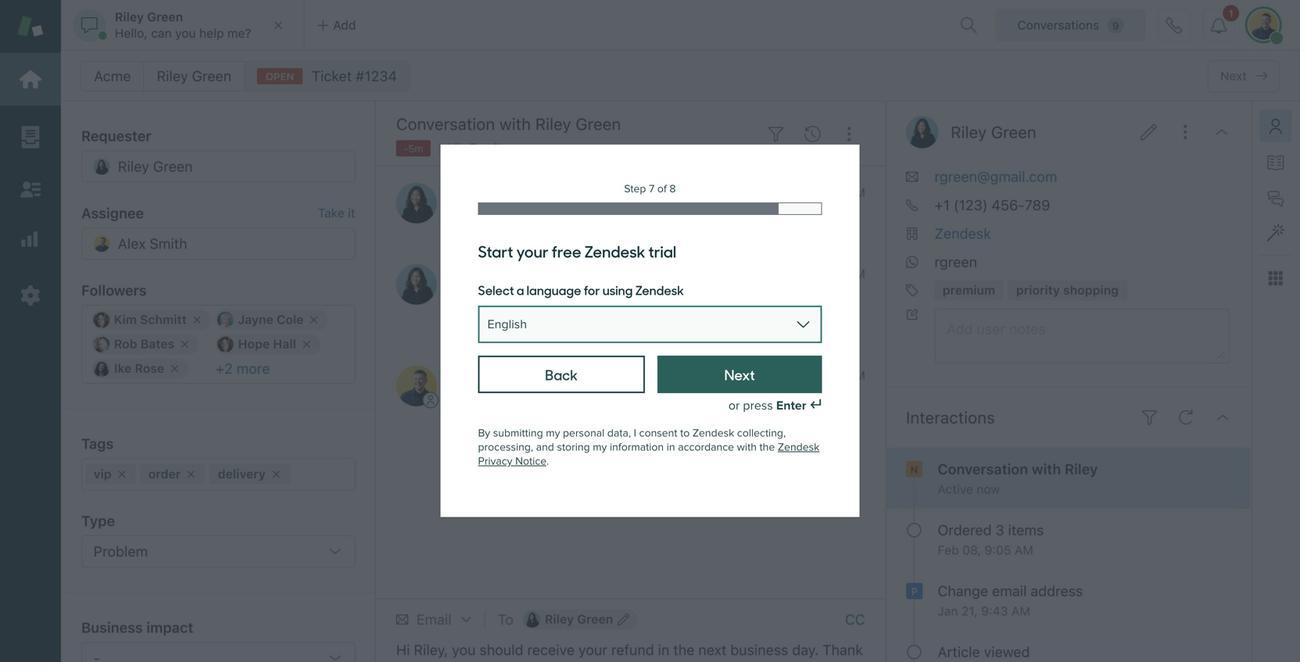 Task type: describe. For each thing, give the bounding box(es) containing it.
accordance
[[678, 441, 734, 454]]

and
[[536, 441, 554, 454]]

zendesk inside by submitting my personal data, i consent to zendesk collecting, processing, and storing my information in accordance with the
[[693, 427, 734, 440]]

with
[[737, 441, 757, 454]]

zendesk inside zendesk privacy notice
[[778, 441, 820, 454]]

select
[[478, 281, 514, 299]]

back button
[[478, 356, 645, 393]]

or press enter
[[729, 399, 807, 414]]

step
[[624, 183, 646, 196]]

back
[[545, 365, 578, 384]]

trial
[[648, 240, 676, 262]]

processing,
[[478, 441, 533, 454]]

personal
[[563, 427, 605, 440]]

.
[[547, 455, 549, 468]]

storing
[[557, 441, 590, 454]]

in
[[667, 441, 675, 454]]

using
[[603, 281, 633, 299]]

next button
[[657, 356, 822, 393]]

7
[[649, 183, 655, 196]]

notice
[[515, 455, 547, 468]]

of
[[657, 183, 667, 196]]

for
[[584, 281, 600, 299]]

your
[[516, 240, 549, 262]]

step 7 of 8
[[624, 183, 676, 196]]

i
[[634, 427, 636, 440]]

select a language for using zendesk
[[478, 281, 684, 299]]



Task type: vqa. For each thing, say whether or not it's contained in the screenshot.
.
yes



Task type: locate. For each thing, give the bounding box(es) containing it.
start
[[478, 240, 513, 262]]

next
[[724, 365, 755, 384]]

8
[[670, 183, 676, 196]]

my
[[546, 427, 560, 440], [593, 441, 607, 454]]

zendesk up 'accordance'
[[693, 427, 734, 440]]

language
[[527, 281, 581, 299]]

collecting,
[[737, 427, 786, 440]]

by
[[478, 427, 490, 440]]

zendesk privacy notice
[[478, 441, 820, 468]]

consent
[[639, 427, 678, 440]]

zendesk up using
[[584, 240, 645, 262]]

press
[[743, 399, 773, 413]]

1 vertical spatial my
[[593, 441, 607, 454]]

the
[[760, 441, 775, 454]]

by submitting my personal data, i consent to zendesk collecting, processing, and storing my information in accordance with the
[[478, 427, 786, 454]]

0 vertical spatial my
[[546, 427, 560, 440]]

privacy
[[478, 455, 513, 468]]

enter
[[776, 399, 807, 414]]

zendesk privacy notice link
[[478, 441, 820, 468]]

zendesk right the
[[778, 441, 820, 454]]

submitting
[[493, 427, 543, 440]]

free
[[552, 240, 581, 262]]

my down the personal
[[593, 441, 607, 454]]

or
[[729, 399, 740, 413]]

my up and
[[546, 427, 560, 440]]

start your free zendesk trial
[[478, 240, 676, 262]]

zendesk down "trial"
[[635, 281, 684, 299]]

to
[[680, 427, 690, 440]]

information
[[610, 441, 664, 454]]

a
[[517, 281, 524, 299]]

1 horizontal spatial my
[[593, 441, 607, 454]]

0 horizontal spatial my
[[546, 427, 560, 440]]

zendesk
[[584, 240, 645, 262], [635, 281, 684, 299], [693, 427, 734, 440], [778, 441, 820, 454]]

data,
[[607, 427, 631, 440]]



